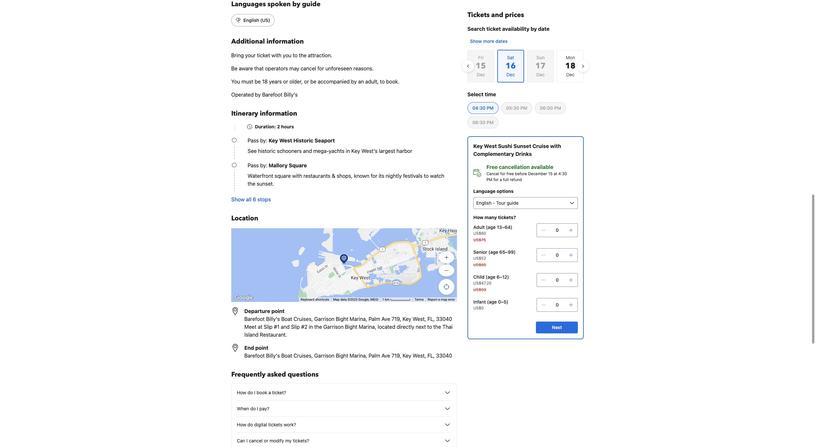 Task type: locate. For each thing, give the bounding box(es) containing it.
sunset.
[[257, 181, 274, 187]]

33040 inside departure point barefoot billy's boat cruises, garrison bight marina, palm ave 719, key west, fl, 33040 meet at slip #1 and slip #2 in the garrison bight marina, located directly next to the thai island restaurant.
[[436, 316, 452, 322]]

i left pay?
[[257, 406, 258, 411]]

pm inside free cancellation available cancel for free before december 15 at 4:30 pm for a full refund
[[486, 177, 492, 182]]

0 horizontal spatial west
[[279, 138, 292, 143]]

1 33040 from the top
[[436, 316, 452, 322]]

boat inside the end point barefoot billy's boat cruises, garrison bight marina, palm ave 719, key west, fl, 33040
[[281, 353, 292, 359]]

17
[[535, 61, 546, 71]]

all
[[246, 197, 252, 202]]

west up complementary
[[484, 143, 497, 149]]

west, inside departure point barefoot billy's boat cruises, garrison bight marina, palm ave 719, key west, fl, 33040 meet at slip #1 and slip #2 in the garrison bight marina, located directly next to the thai island restaurant.
[[413, 316, 426, 322]]

more
[[483, 38, 494, 44]]

do for pay?
[[250, 406, 256, 411]]

1 vertical spatial 18
[[262, 79, 268, 85]]

dec for 18
[[566, 72, 575, 77]]

by right operated
[[255, 92, 261, 98]]

1 boat from the top
[[281, 316, 292, 322]]

west, down next at the bottom right of the page
[[413, 353, 426, 359]]

0 vertical spatial 719,
[[392, 316, 401, 322]]

1 vertical spatial cancel
[[249, 438, 263, 444]]

palm inside the end point barefoot billy's boat cruises, garrison bight marina, palm ave 719, key west, fl, 33040
[[369, 353, 380, 359]]

2 vertical spatial i
[[246, 438, 248, 444]]

0 horizontal spatial slip
[[264, 324, 273, 330]]

1
[[382, 298, 384, 301]]

slip left #1
[[264, 324, 273, 330]]

0 horizontal spatial with
[[272, 52, 281, 58]]

1 horizontal spatial and
[[303, 148, 312, 154]]

garrison down shortcuts
[[314, 316, 334, 322]]

1 vertical spatial how
[[237, 390, 246, 395]]

and left the prices
[[491, 10, 503, 19]]

1 palm from the top
[[369, 316, 380, 322]]

1 vertical spatial barefoot
[[244, 316, 265, 322]]

i inside dropdown button
[[254, 390, 255, 395]]

boat up restaurant.
[[281, 316, 292, 322]]

0 vertical spatial boat
[[281, 316, 292, 322]]

2 vertical spatial bight
[[336, 353, 348, 359]]

slip left #2 at the bottom of page
[[291, 324, 300, 330]]

3 dec from the left
[[566, 72, 575, 77]]

for left 'its'
[[371, 173, 377, 179]]

point inside departure point barefoot billy's boat cruises, garrison bight marina, palm ave 719, key west, fl, 33040 meet at slip #1 and slip #2 in the garrison bight marina, located directly next to the thai island restaurant.
[[271, 308, 285, 314]]

a
[[500, 177, 502, 182], [438, 298, 440, 301], [268, 390, 271, 395]]

fl, for end point barefoot billy's boat cruises, garrison bight marina, palm ave 719, key west, fl, 33040
[[428, 353, 435, 359]]

barefoot for departure
[[244, 316, 265, 322]]

0 vertical spatial 15
[[476, 61, 486, 71]]

be right must
[[255, 79, 261, 85]]

0 horizontal spatial or
[[264, 438, 268, 444]]

digital
[[254, 422, 267, 428]]

(age left "0–5)"
[[487, 299, 497, 305]]

boat for end
[[281, 353, 292, 359]]

2 west, from the top
[[413, 353, 426, 359]]

duration:
[[255, 124, 276, 129]]

yachts
[[329, 148, 344, 154]]

0 horizontal spatial i
[[246, 438, 248, 444]]

do left digital
[[248, 422, 253, 428]]

0 horizontal spatial be
[[255, 79, 261, 85]]

hours
[[281, 124, 294, 129]]

ave down located
[[382, 353, 390, 359]]

0
[[556, 227, 559, 233], [556, 252, 559, 258], [556, 277, 559, 283], [556, 302, 559, 308]]

directly
[[397, 324, 414, 330]]

i for book
[[254, 390, 255, 395]]

pass by: mallory square
[[248, 162, 307, 168]]

how do i book a ticket? button
[[237, 389, 451, 397]]

barefoot inside departure point barefoot billy's boat cruises, garrison bight marina, palm ave 719, key west, fl, 33040 meet at slip #1 and slip #2 in the garrison bight marina, located directly next to the thai island restaurant.
[[244, 316, 265, 322]]

0 vertical spatial palm
[[369, 316, 380, 322]]

keyboard shortcuts
[[301, 298, 329, 301]]

2 palm from the top
[[369, 353, 380, 359]]

1 cruises, from the top
[[294, 316, 313, 322]]

next button
[[536, 322, 578, 333]]

barefoot down end
[[244, 353, 265, 359]]

719, for end point barefoot billy's boat cruises, garrison bight marina, palm ave 719, key west, fl, 33040
[[392, 353, 401, 359]]

by: up waterfront
[[260, 162, 267, 168]]

2 vertical spatial how
[[237, 422, 246, 428]]

report a map error link
[[428, 298, 455, 301]]

1 horizontal spatial 15
[[548, 171, 553, 176]]

questions
[[288, 370, 319, 379]]

show
[[470, 38, 482, 44], [231, 197, 245, 202]]

(age inside senior (age 65–99) us$52
[[488, 249, 498, 255]]

cruises, up #2 at the bottom of page
[[294, 316, 313, 322]]

0 vertical spatial pass
[[248, 138, 259, 143]]

1 horizontal spatial with
[[292, 173, 302, 179]]

boat up asked
[[281, 353, 292, 359]]

0 horizontal spatial in
[[309, 324, 313, 330]]

0 horizontal spatial and
[[281, 324, 290, 330]]

bight inside the end point barefoot billy's boat cruises, garrison bight marina, palm ave 719, key west, fl, 33040
[[336, 353, 348, 359]]

information for itinerary information
[[260, 109, 297, 118]]

pm right 05:30
[[520, 105, 527, 111]]

2 ave from the top
[[382, 353, 390, 359]]

0 vertical spatial fl,
[[428, 316, 435, 322]]

ave for end point barefoot billy's boat cruises, garrison bight marina, palm ave 719, key west, fl, 33040
[[382, 353, 390, 359]]

the up be aware that operators may cancel for unforeseen reasons.
[[299, 52, 307, 58]]

1 by: from the top
[[260, 138, 267, 143]]

english
[[243, 17, 259, 23]]

billy's inside the end point barefoot billy's boat cruises, garrison bight marina, palm ave 719, key west, fl, 33040
[[266, 353, 280, 359]]

for up full
[[500, 171, 505, 176]]

2 pass from the top
[[248, 162, 259, 168]]

6
[[253, 197, 256, 202]]

1 vertical spatial 33040
[[436, 353, 452, 359]]

pass for pass by: mallory square
[[248, 162, 259, 168]]

location
[[231, 214, 258, 223]]

known
[[354, 173, 369, 179]]

ave
[[382, 316, 390, 322], [382, 353, 390, 359]]

719, inside departure point barefoot billy's boat cruises, garrison bight marina, palm ave 719, key west, fl, 33040 meet at slip #1 and slip #2 in the garrison bight marina, located directly next to the thai island restaurant.
[[392, 316, 401, 322]]

15 down available
[[548, 171, 553, 176]]

1 719, from the top
[[392, 316, 401, 322]]

0 horizontal spatial at
[[258, 324, 262, 330]]

west, for end point barefoot billy's boat cruises, garrison bight marina, palm ave 719, key west, fl, 33040
[[413, 353, 426, 359]]

cruises, inside departure point barefoot billy's boat cruises, garrison bight marina, palm ave 719, key west, fl, 33040 meet at slip #1 and slip #2 in the garrison bight marina, located directly next to the thai island restaurant.
[[294, 316, 313, 322]]

historic
[[258, 148, 276, 154]]

marina, for departure point barefoot billy's boat cruises, garrison bight marina, palm ave 719, key west, fl, 33040 meet at slip #1 and slip #2 in the garrison bight marina, located directly next to the thai island restaurant.
[[350, 316, 367, 322]]

33040 down thai
[[436, 353, 452, 359]]

square
[[275, 173, 291, 179]]

33040 up thai
[[436, 316, 452, 322]]

1 vertical spatial 719,
[[392, 353, 401, 359]]

0 vertical spatial and
[[491, 10, 503, 19]]

marina, inside the end point barefoot billy's boat cruises, garrison bight marina, palm ave 719, key west, fl, 33040
[[350, 353, 367, 359]]

dec down fri
[[477, 72, 485, 77]]

0 vertical spatial with
[[272, 52, 281, 58]]

2 fl, from the top
[[428, 353, 435, 359]]

18
[[565, 61, 576, 71], [262, 79, 268, 85]]

show down search
[[470, 38, 482, 44]]

1 horizontal spatial or
[[283, 79, 288, 85]]

and right #1
[[281, 324, 290, 330]]

do for tickets
[[248, 422, 253, 428]]

billy's for operated
[[284, 92, 298, 98]]

its
[[379, 173, 384, 179]]

shops,
[[337, 173, 353, 179]]

cancel
[[486, 171, 499, 176]]

to right next at the bottom right of the page
[[427, 324, 432, 330]]

1 vertical spatial at
[[258, 324, 262, 330]]

inegi
[[370, 298, 378, 301]]

complementary
[[473, 151, 514, 157]]

how for how do i book a ticket?
[[237, 390, 246, 395]]

0 vertical spatial i
[[254, 390, 255, 395]]

1 pass from the top
[[248, 138, 259, 143]]

garrison down map
[[323, 324, 344, 330]]

harbor
[[397, 148, 412, 154]]

pm down cancel
[[486, 177, 492, 182]]

0 vertical spatial a
[[500, 177, 502, 182]]

0 vertical spatial point
[[271, 308, 285, 314]]

to
[[293, 52, 298, 58], [380, 79, 385, 85], [424, 173, 429, 179], [427, 324, 432, 330]]

pass up waterfront
[[248, 162, 259, 168]]

pm right 06:00
[[554, 105, 561, 111]]

cruises, inside the end point barefoot billy's boat cruises, garrison bight marina, palm ave 719, key west, fl, 33040
[[294, 353, 313, 359]]

watch
[[430, 173, 444, 179]]

18 down mon
[[565, 61, 576, 71]]

0 vertical spatial billy's
[[284, 92, 298, 98]]

0 vertical spatial cancel
[[301, 66, 316, 71]]

1 horizontal spatial be
[[310, 79, 316, 85]]

ave up located
[[382, 316, 390, 322]]

cancel right can
[[249, 438, 263, 444]]

dec down mon
[[566, 72, 575, 77]]

pass up see
[[248, 138, 259, 143]]

at left 4:30
[[554, 171, 557, 176]]

or right the older,
[[304, 79, 309, 85]]

0 horizontal spatial 15
[[476, 61, 486, 71]]

point for departure
[[271, 308, 285, 314]]

719, up directly
[[392, 316, 401, 322]]

by:
[[260, 138, 267, 143], [260, 162, 267, 168]]

18 left "years"
[[262, 79, 268, 85]]

2 vertical spatial a
[[268, 390, 271, 395]]

1 horizontal spatial ticket
[[486, 26, 501, 32]]

be down be aware that operators may cancel for unforeseen reasons.
[[310, 79, 316, 85]]

to inside waterfront square with restaurants & shops, known for its nightly festivals to watch the sunset.
[[424, 173, 429, 179]]

at
[[554, 171, 557, 176], [258, 324, 262, 330]]

2 horizontal spatial dec
[[566, 72, 575, 77]]

0 horizontal spatial point
[[255, 345, 268, 351]]

pm right 04:30
[[487, 105, 494, 111]]

ticket up show more dates
[[486, 26, 501, 32]]

0 vertical spatial garrison
[[314, 316, 334, 322]]

information for additional information
[[266, 37, 304, 46]]

1 horizontal spatial at
[[554, 171, 557, 176]]

by: for mallory square
[[260, 162, 267, 168]]

how up when
[[237, 390, 246, 395]]

west,
[[413, 316, 426, 322], [413, 353, 426, 359]]

2 vertical spatial garrison
[[314, 353, 334, 359]]

see
[[248, 148, 257, 154]]

west inside key west sushi sunset cruise with complementary drinks
[[484, 143, 497, 149]]

palm inside departure point barefoot billy's boat cruises, garrison bight marina, palm ave 719, key west, fl, 33040 meet at slip #1 and slip #2 in the garrison bight marina, located directly next to the thai island restaurant.
[[369, 316, 380, 322]]

how inside dropdown button
[[237, 390, 246, 395]]

33040 for departure point barefoot billy's boat cruises, garrison bight marina, palm ave 719, key west, fl, 33040 meet at slip #1 and slip #2 in the garrison bight marina, located directly next to the thai island restaurant.
[[436, 316, 452, 322]]

ave for departure point barefoot billy's boat cruises, garrison bight marina, palm ave 719, key west, fl, 33040 meet at slip #1 and slip #2 in the garrison bight marina, located directly next to the thai island restaurant.
[[382, 316, 390, 322]]

point up #1
[[271, 308, 285, 314]]

1 vertical spatial point
[[255, 345, 268, 351]]

18 inside region
[[565, 61, 576, 71]]

my
[[285, 438, 292, 444]]

1 horizontal spatial show
[[470, 38, 482, 44]]

barefoot inside the end point barefoot billy's boat cruises, garrison bight marina, palm ave 719, key west, fl, 33040
[[244, 353, 265, 359]]

west up schooners
[[279, 138, 292, 143]]

operators
[[265, 66, 288, 71]]

free cancellation available cancel for free before december 15 at 4:30 pm for a full refund
[[486, 164, 567, 182]]

show for show more dates
[[470, 38, 482, 44]]

1 vertical spatial fl,
[[428, 353, 435, 359]]

(age down many at the right of the page
[[486, 224, 496, 230]]

pm right '06:30'
[[487, 120, 494, 125]]

(age inside child (age 6–12) us$47.20
[[486, 274, 495, 280]]

i for pay?
[[257, 406, 258, 411]]

waterfront
[[248, 173, 273, 179]]

1 vertical spatial boat
[[281, 353, 292, 359]]

2 horizontal spatial i
[[257, 406, 258, 411]]

palm up located
[[369, 316, 380, 322]]

1 dec from the left
[[477, 72, 485, 77]]

with left you
[[272, 52, 281, 58]]

2 vertical spatial billy's
[[266, 353, 280, 359]]

0 horizontal spatial show
[[231, 197, 245, 202]]

billy's up #1
[[266, 316, 280, 322]]

2 horizontal spatial by
[[531, 26, 537, 32]]

fl, for departure point barefoot billy's boat cruises, garrison bight marina, palm ave 719, key west, fl, 33040 meet at slip #1 and slip #2 in the garrison bight marina, located directly next to the thai island restaurant.
[[428, 316, 435, 322]]

0 horizontal spatial cancel
[[249, 438, 263, 444]]

time
[[485, 91, 496, 97]]

#1
[[274, 324, 279, 330]]

billy's down the older,
[[284, 92, 298, 98]]

cancel
[[301, 66, 316, 71], [249, 438, 263, 444]]

fri
[[478, 55, 484, 60]]

how up 'adult'
[[473, 215, 483, 220]]

(age for 13–64)
[[486, 224, 496, 230]]

information up you
[[266, 37, 304, 46]]

boat
[[281, 316, 292, 322], [281, 353, 292, 359]]

located
[[378, 324, 395, 330]]

pm for 04:30 pm
[[487, 105, 494, 111]]

in right yachts
[[346, 148, 350, 154]]

04:30
[[472, 105, 486, 111]]

at right meet
[[258, 324, 262, 330]]

boat for departure
[[281, 316, 292, 322]]

boat inside departure point barefoot billy's boat cruises, garrison bight marina, palm ave 719, key west, fl, 33040 meet at slip #1 and slip #2 in the garrison bight marina, located directly next to the thai island restaurant.
[[281, 316, 292, 322]]

1 vertical spatial tickets?
[[293, 438, 309, 444]]

dec inside mon 18 dec
[[566, 72, 575, 77]]

a left full
[[500, 177, 502, 182]]

0 vertical spatial bight
[[336, 316, 348, 322]]

garrison for departure
[[314, 316, 334, 322]]

0 vertical spatial how
[[473, 215, 483, 220]]

a inside free cancellation available cancel for free before december 15 at 4:30 pm for a full refund
[[500, 177, 502, 182]]

to left watch
[[424, 173, 429, 179]]

719, inside the end point barefoot billy's boat cruises, garrison bight marina, palm ave 719, key west, fl, 33040
[[392, 353, 401, 359]]

garrison up 'questions'
[[314, 353, 334, 359]]

barefoot down departure
[[244, 316, 265, 322]]

do right when
[[250, 406, 256, 411]]

and down historic in the left top of the page
[[303, 148, 312, 154]]

1 vertical spatial ave
[[382, 353, 390, 359]]

by
[[531, 26, 537, 32], [351, 79, 357, 85], [255, 92, 261, 98]]

1 vertical spatial ticket
[[257, 52, 270, 58]]

with down 'square'
[[292, 173, 302, 179]]

or right "years"
[[283, 79, 288, 85]]

how for how many tickets?
[[473, 215, 483, 220]]

dec inside sun 17 dec
[[536, 72, 545, 77]]

0 vertical spatial information
[[266, 37, 304, 46]]

i left book
[[254, 390, 255, 395]]

do for book
[[248, 390, 253, 395]]

0 vertical spatial west,
[[413, 316, 426, 322]]

show left "all"
[[231, 197, 245, 202]]

1 west, from the top
[[413, 316, 426, 322]]

0 vertical spatial at
[[554, 171, 557, 176]]

0 horizontal spatial tickets?
[[293, 438, 309, 444]]

1 slip from the left
[[264, 324, 273, 330]]

2 boat from the top
[[281, 353, 292, 359]]

0 horizontal spatial dec
[[477, 72, 485, 77]]

1 vertical spatial 15
[[548, 171, 553, 176]]

older,
[[289, 79, 303, 85]]

us$65
[[473, 262, 486, 267]]

cancel right 'may'
[[301, 66, 316, 71]]

key up the 'historic'
[[269, 138, 278, 143]]

1 vertical spatial show
[[231, 197, 245, 202]]

tickets? up 13–64)
[[498, 215, 516, 220]]

can
[[237, 438, 245, 444]]

0 vertical spatial 33040
[[436, 316, 452, 322]]

fl,
[[428, 316, 435, 322], [428, 353, 435, 359]]

1 horizontal spatial in
[[346, 148, 350, 154]]

do
[[248, 390, 253, 395], [250, 406, 256, 411], [248, 422, 253, 428]]

ticket right your
[[257, 52, 270, 58]]

2 33040 from the top
[[436, 353, 452, 359]]

1 vertical spatial bight
[[345, 324, 357, 330]]

i right can
[[246, 438, 248, 444]]

2 vertical spatial marina,
[[350, 353, 367, 359]]

ave inside departure point barefoot billy's boat cruises, garrison bight marina, palm ave 719, key west, fl, 33040 meet at slip #1 and slip #2 in the garrison bight marina, located directly next to the thai island restaurant.
[[382, 316, 390, 322]]

dec inside fri 15 dec
[[477, 72, 485, 77]]

west, up next at the bottom right of the page
[[413, 316, 426, 322]]

work?
[[284, 422, 296, 428]]

0 vertical spatial show
[[470, 38, 482, 44]]

2 0 from the top
[[556, 252, 559, 258]]

in right #2 at the bottom of page
[[309, 324, 313, 330]]

(age inside adult (age 13–64) us$60
[[486, 224, 496, 230]]

0 vertical spatial ave
[[382, 316, 390, 322]]

tickets? inside 'dropdown button'
[[293, 438, 309, 444]]

fri 15 dec
[[476, 55, 486, 77]]

1 vertical spatial billy's
[[266, 316, 280, 322]]

dec
[[477, 72, 485, 77], [536, 72, 545, 77], [566, 72, 575, 77]]

1 vertical spatial with
[[550, 143, 561, 149]]

itinerary information
[[231, 109, 297, 118]]

palm down located
[[369, 353, 380, 359]]

key up complementary
[[473, 143, 483, 149]]

0 vertical spatial do
[[248, 390, 253, 395]]

0 horizontal spatial by
[[255, 92, 261, 98]]

2 719, from the top
[[392, 353, 401, 359]]

6–12)
[[497, 274, 509, 280]]

with
[[272, 52, 281, 58], [550, 143, 561, 149], [292, 173, 302, 179]]

fl, inside the end point barefoot billy's boat cruises, garrison bight marina, palm ave 719, key west, fl, 33040
[[428, 353, 435, 359]]

(age
[[486, 224, 496, 230], [488, 249, 498, 255], [486, 274, 495, 280], [487, 299, 497, 305]]

barefoot down "years"
[[262, 92, 282, 98]]

be
[[255, 79, 261, 85], [310, 79, 316, 85]]

1 horizontal spatial i
[[254, 390, 255, 395]]

1 vertical spatial cruises,
[[294, 353, 313, 359]]

2 vertical spatial barefoot
[[244, 353, 265, 359]]

0 for senior (age 65–99)
[[556, 252, 559, 258]]

ave inside the end point barefoot billy's boat cruises, garrison bight marina, palm ave 719, key west, fl, 33040
[[382, 353, 390, 359]]

1 0 from the top
[[556, 227, 559, 233]]

1 ave from the top
[[382, 316, 390, 322]]

by: up the 'historic'
[[260, 138, 267, 143]]

0 for child (age 6–12)
[[556, 277, 559, 283]]

(age right senior
[[488, 249, 498, 255]]

2 by: from the top
[[260, 162, 267, 168]]

additional information
[[231, 37, 304, 46]]

719, down directly
[[392, 353, 401, 359]]

garrison inside the end point barefoot billy's boat cruises, garrison bight marina, palm ave 719, key west, fl, 33040
[[314, 353, 334, 359]]

0 vertical spatial cruises,
[[294, 316, 313, 322]]

garrison for end
[[314, 353, 334, 359]]

(age up us$47.20
[[486, 274, 495, 280]]

1 vertical spatial by:
[[260, 162, 267, 168]]

cruises, up 'questions'
[[294, 353, 313, 359]]

1 horizontal spatial dec
[[536, 72, 545, 77]]

2 dec from the left
[[536, 72, 545, 77]]

billy's up the frequently asked questions
[[266, 353, 280, 359]]

how up can
[[237, 422, 246, 428]]

key inside departure point barefoot billy's boat cruises, garrison bight marina, palm ave 719, key west, fl, 33040 meet at slip #1 and slip #2 in the garrison bight marina, located directly next to the thai island restaurant.
[[403, 316, 411, 322]]

1 vertical spatial pass
[[248, 162, 259, 168]]

fl, inside departure point barefoot billy's boat cruises, garrison bight marina, palm ave 719, key west, fl, 33040 meet at slip #1 and slip #2 in the garrison bight marina, located directly next to the thai island restaurant.
[[428, 316, 435, 322]]

billy's
[[284, 92, 298, 98], [266, 316, 280, 322], [266, 353, 280, 359]]

0 horizontal spatial a
[[268, 390, 271, 395]]

key up directly
[[403, 316, 411, 322]]

point right end
[[255, 345, 268, 351]]

billy's inside departure point barefoot billy's boat cruises, garrison bight marina, palm ave 719, key west, fl, 33040 meet at slip #1 and slip #2 in the garrison bight marina, located directly next to the thai island restaurant.
[[266, 316, 280, 322]]

next
[[416, 324, 426, 330]]

with right "cruise"
[[550, 143, 561, 149]]

how inside dropdown button
[[237, 422, 246, 428]]

15 down fri
[[476, 61, 486, 71]]

i inside dropdown button
[[257, 406, 258, 411]]

tickets?
[[498, 215, 516, 220], [293, 438, 309, 444]]

billy's for departure
[[266, 316, 280, 322]]

a left map in the right of the page
[[438, 298, 440, 301]]

child
[[473, 274, 485, 280]]

key down directly
[[403, 353, 411, 359]]

1 horizontal spatial by
[[351, 79, 357, 85]]

senior (age 65–99) us$52
[[473, 249, 516, 261]]

a right book
[[268, 390, 271, 395]]

#2
[[301, 324, 307, 330]]

when do i pay?
[[237, 406, 269, 411]]

3 0 from the top
[[556, 277, 559, 283]]

04:30 pm
[[472, 105, 494, 111]]

(age inside infant (age 0–5) us$0
[[487, 299, 497, 305]]

the down waterfront
[[248, 181, 255, 187]]

0 for adult (age 13–64)
[[556, 227, 559, 233]]

2 cruises, from the top
[[294, 353, 313, 359]]

region
[[462, 47, 589, 85]]

west, inside the end point barefoot billy's boat cruises, garrison bight marina, palm ave 719, key west, fl, 33040
[[413, 353, 426, 359]]

mega-
[[313, 148, 329, 154]]

33040 inside the end point barefoot billy's boat cruises, garrison bight marina, palm ave 719, key west, fl, 33040
[[436, 353, 452, 359]]

1 horizontal spatial a
[[438, 298, 440, 301]]

do inside dropdown button
[[248, 390, 253, 395]]

key inside the end point barefoot billy's boat cruises, garrison bight marina, palm ave 719, key west, fl, 33040
[[403, 353, 411, 359]]

senior
[[473, 249, 487, 255]]

tickets? right my
[[293, 438, 309, 444]]

1 horizontal spatial slip
[[291, 324, 300, 330]]

2 vertical spatial do
[[248, 422, 253, 428]]

do left book
[[248, 390, 253, 395]]

available
[[531, 164, 553, 170]]

1 fl, from the top
[[428, 316, 435, 322]]

1 horizontal spatial point
[[271, 308, 285, 314]]

can i cancel or modify my tickets? button
[[237, 437, 451, 445]]

(age for 0–5)
[[487, 299, 497, 305]]

in inside departure point barefoot billy's boat cruises, garrison bight marina, palm ave 719, key west, fl, 33040 meet at slip #1 and slip #2 in the garrison bight marina, located directly next to the thai island restaurant.
[[309, 324, 313, 330]]

a inside dropdown button
[[268, 390, 271, 395]]

4 0 from the top
[[556, 302, 559, 308]]

mon 18 dec
[[565, 55, 576, 77]]

point inside the end point barefoot billy's boat cruises, garrison bight marina, palm ave 719, key west, fl, 33040
[[255, 345, 268, 351]]

05:30 pm
[[506, 105, 527, 111]]

drinks
[[515, 151, 532, 157]]

date
[[538, 26, 550, 32]]



Task type: describe. For each thing, give the bounding box(es) containing it.
language
[[473, 188, 496, 194]]

map
[[441, 298, 447, 301]]

adult,
[[365, 79, 379, 85]]

may
[[289, 66, 299, 71]]

1 vertical spatial by
[[351, 79, 357, 85]]

to right you
[[293, 52, 298, 58]]

06:00 pm
[[540, 105, 561, 111]]

dec for 15
[[477, 72, 485, 77]]

1 vertical spatial garrison
[[323, 324, 344, 330]]

sun
[[537, 55, 545, 60]]

sun 17 dec
[[535, 55, 546, 77]]

how do digital tickets work?
[[237, 422, 296, 428]]

0 horizontal spatial 18
[[262, 79, 268, 85]]

the left thai
[[433, 324, 441, 330]]

km
[[385, 298, 389, 301]]

end
[[244, 345, 254, 351]]

0 vertical spatial tickets?
[[498, 215, 516, 220]]

show all 6 stops
[[231, 197, 271, 202]]

how do digital tickets work? button
[[237, 421, 451, 429]]

you
[[283, 52, 291, 58]]

the right #2 at the bottom of page
[[314, 324, 322, 330]]

be
[[231, 66, 238, 71]]

us$75
[[473, 238, 486, 242]]

i inside 'dropdown button'
[[246, 438, 248, 444]]

sushi
[[498, 143, 512, 149]]

by: for key west historic seaport
[[260, 138, 267, 143]]

full
[[503, 177, 509, 182]]

us$47.20
[[473, 281, 492, 286]]

frequently
[[231, 370, 266, 379]]

cruises, for end
[[294, 353, 313, 359]]

billy's for end
[[266, 353, 280, 359]]

13–64)
[[497, 224, 512, 230]]

show for show all 6 stops
[[231, 197, 245, 202]]

with inside waterfront square with restaurants & shops, known for its nightly festivals to watch the sunset.
[[292, 173, 302, 179]]

cancel inside can i cancel or modify my tickets? 'dropdown button'
[[249, 438, 263, 444]]

square
[[289, 162, 307, 168]]

pm for 06:30 pm
[[487, 120, 494, 125]]

0 for infant (age 0–5)
[[556, 302, 559, 308]]

book.
[[386, 79, 399, 85]]

search ticket availability by date
[[467, 26, 550, 32]]

mallory
[[269, 162, 288, 168]]

when
[[237, 406, 249, 411]]

tickets
[[268, 422, 282, 428]]

years
[[269, 79, 282, 85]]

keyboard shortcuts button
[[301, 297, 329, 302]]

terms
[[415, 298, 424, 301]]

marina, for end point barefoot billy's boat cruises, garrison bight marina, palm ave 719, key west, fl, 33040
[[350, 353, 367, 359]]

2
[[277, 124, 280, 129]]

infant (age 0–5) us$0
[[473, 299, 508, 311]]

(age for 6–12)
[[486, 274, 495, 280]]

google image
[[233, 294, 255, 302]]

and inside departure point barefoot billy's boat cruises, garrison bight marina, palm ave 719, key west, fl, 33040 meet at slip #1 and slip #2 in the garrison bight marina, located directly next to the thai island restaurant.
[[281, 324, 290, 330]]

bring
[[231, 52, 244, 58]]

sunset
[[513, 143, 531, 149]]

language options
[[473, 188, 514, 194]]

pm for 05:30 pm
[[520, 105, 527, 111]]

tickets and prices
[[467, 10, 524, 19]]

dec for 17
[[536, 72, 545, 77]]

at inside free cancellation available cancel for free before december 15 at 4:30 pm for a full refund
[[554, 171, 557, 176]]

can i cancel or modify my tickets?
[[237, 438, 309, 444]]

point for end
[[255, 345, 268, 351]]

1 horizontal spatial cancel
[[301, 66, 316, 71]]

child (age 6–12) us$47.20
[[473, 274, 509, 286]]

barefoot for operated
[[262, 92, 282, 98]]

0 vertical spatial ticket
[[486, 26, 501, 32]]

cruises, for departure
[[294, 316, 313, 322]]

thai
[[442, 324, 453, 330]]

the inside waterfront square with restaurants & shops, known for its nightly festivals to watch the sunset.
[[248, 181, 255, 187]]

0 vertical spatial by
[[531, 26, 537, 32]]

map
[[333, 298, 340, 301]]

must
[[242, 79, 253, 85]]

key west sushi sunset cruise with complementary drinks
[[473, 143, 561, 157]]

65–99)
[[499, 249, 516, 255]]

meet
[[244, 324, 256, 330]]

06:30 pm
[[472, 120, 494, 125]]

2 be from the left
[[310, 79, 316, 85]]

33040 for end point barefoot billy's boat cruises, garrison bight marina, palm ave 719, key west, fl, 33040
[[436, 353, 452, 359]]

book
[[257, 390, 267, 395]]

us$59
[[473, 287, 486, 292]]

palm for end point barefoot billy's boat cruises, garrison bight marina, palm ave 719, key west, fl, 33040
[[369, 353, 380, 359]]

google,
[[358, 298, 369, 301]]

departure point barefoot billy's boat cruises, garrison bight marina, palm ave 719, key west, fl, 33040 meet at slip #1 and slip #2 in the garrison bight marina, located directly next to the thai island restaurant.
[[244, 308, 453, 338]]

to left the book.
[[380, 79, 385, 85]]

1 vertical spatial marina,
[[359, 324, 376, 330]]

pass for pass by: key west historic seaport
[[248, 138, 259, 143]]

aware
[[239, 66, 253, 71]]

0 horizontal spatial ticket
[[257, 52, 270, 58]]

4:30
[[558, 171, 567, 176]]

(us)
[[260, 17, 270, 23]]

festivals
[[403, 173, 423, 179]]

15 inside region
[[476, 61, 486, 71]]

unforeseen
[[325, 66, 352, 71]]

how for how do digital tickets work?
[[237, 422, 246, 428]]

2 horizontal spatial and
[[491, 10, 503, 19]]

pay?
[[259, 406, 269, 411]]

(age for 65–99)
[[488, 249, 498, 255]]

bight for end
[[336, 353, 348, 359]]

us$52
[[473, 256, 486, 261]]

error
[[448, 298, 455, 301]]

15 inside free cancellation available cancel for free before december 15 at 4:30 pm for a full refund
[[548, 171, 553, 176]]

seaport
[[315, 138, 335, 143]]

show more dates
[[470, 38, 508, 44]]

key inside key west sushi sunset cruise with complementary drinks
[[473, 143, 483, 149]]

adult
[[473, 224, 485, 230]]

an
[[358, 79, 364, 85]]

1 be from the left
[[255, 79, 261, 85]]

palm for departure point barefoot billy's boat cruises, garrison bight marina, palm ave 719, key west, fl, 33040 meet at slip #1 and slip #2 in the garrison bight marina, located directly next to the thai island restaurant.
[[369, 316, 380, 322]]

how many tickets?
[[473, 215, 516, 220]]

english (us)
[[243, 17, 270, 23]]

refund
[[510, 177, 522, 182]]

barefoot for end
[[244, 353, 265, 359]]

waterfront square with restaurants & shops, known for its nightly festivals to watch the sunset.
[[248, 173, 444, 187]]

region containing 15
[[462, 47, 589, 85]]

many
[[485, 215, 497, 220]]

pm for 06:00 pm
[[554, 105, 561, 111]]

tickets
[[467, 10, 490, 19]]

bight for departure
[[336, 316, 348, 322]]

1 km
[[382, 298, 390, 301]]

at inside departure point barefoot billy's boat cruises, garrison bight marina, palm ave 719, key west, fl, 33040 meet at slip #1 and slip #2 in the garrison bight marina, located directly next to the thai island restaurant.
[[258, 324, 262, 330]]

terms link
[[415, 298, 424, 301]]

06:00
[[540, 105, 553, 111]]

to inside departure point barefoot billy's boat cruises, garrison bight marina, palm ave 719, key west, fl, 33040 meet at slip #1 and slip #2 in the garrison bight marina, located directly next to the thai island restaurant.
[[427, 324, 432, 330]]

©2023
[[348, 298, 358, 301]]

largest
[[379, 148, 395, 154]]

when do i pay? button
[[237, 405, 451, 413]]

with inside key west sushi sunset cruise with complementary drinks
[[550, 143, 561, 149]]

modify
[[270, 438, 284, 444]]

prices
[[505, 10, 524, 19]]

2 vertical spatial by
[[255, 92, 261, 98]]

you
[[231, 79, 240, 85]]

719, for departure point barefoot billy's boat cruises, garrison bight marina, palm ave 719, key west, fl, 33040 meet at slip #1 and slip #2 in the garrison bight marina, located directly next to the thai island restaurant.
[[392, 316, 401, 322]]

2 slip from the left
[[291, 324, 300, 330]]

for down cancel
[[493, 177, 499, 182]]

0 vertical spatial in
[[346, 148, 350, 154]]

map region
[[231, 228, 457, 302]]

1 vertical spatial a
[[438, 298, 440, 301]]

us$0
[[473, 306, 484, 311]]

itinerary
[[231, 109, 258, 118]]

1 km button
[[380, 297, 413, 302]]

2 horizontal spatial or
[[304, 79, 309, 85]]

search
[[467, 26, 485, 32]]

for inside waterfront square with restaurants & shops, known for its nightly festivals to watch the sunset.
[[371, 173, 377, 179]]

your
[[245, 52, 256, 58]]

how do i book a ticket?
[[237, 390, 286, 395]]

1 vertical spatial and
[[303, 148, 312, 154]]

frequently asked questions
[[231, 370, 319, 379]]

select time
[[467, 91, 496, 97]]

for down attraction.
[[317, 66, 324, 71]]

adult (age 13–64) us$60
[[473, 224, 512, 236]]

west, for departure point barefoot billy's boat cruises, garrison bight marina, palm ave 719, key west, fl, 33040 meet at slip #1 and slip #2 in the garrison bight marina, located directly next to the thai island restaurant.
[[413, 316, 426, 322]]

or inside can i cancel or modify my tickets? 'dropdown button'
[[264, 438, 268, 444]]

key left west's
[[351, 148, 360, 154]]

restaurants
[[303, 173, 330, 179]]



Task type: vqa. For each thing, say whether or not it's contained in the screenshot.


